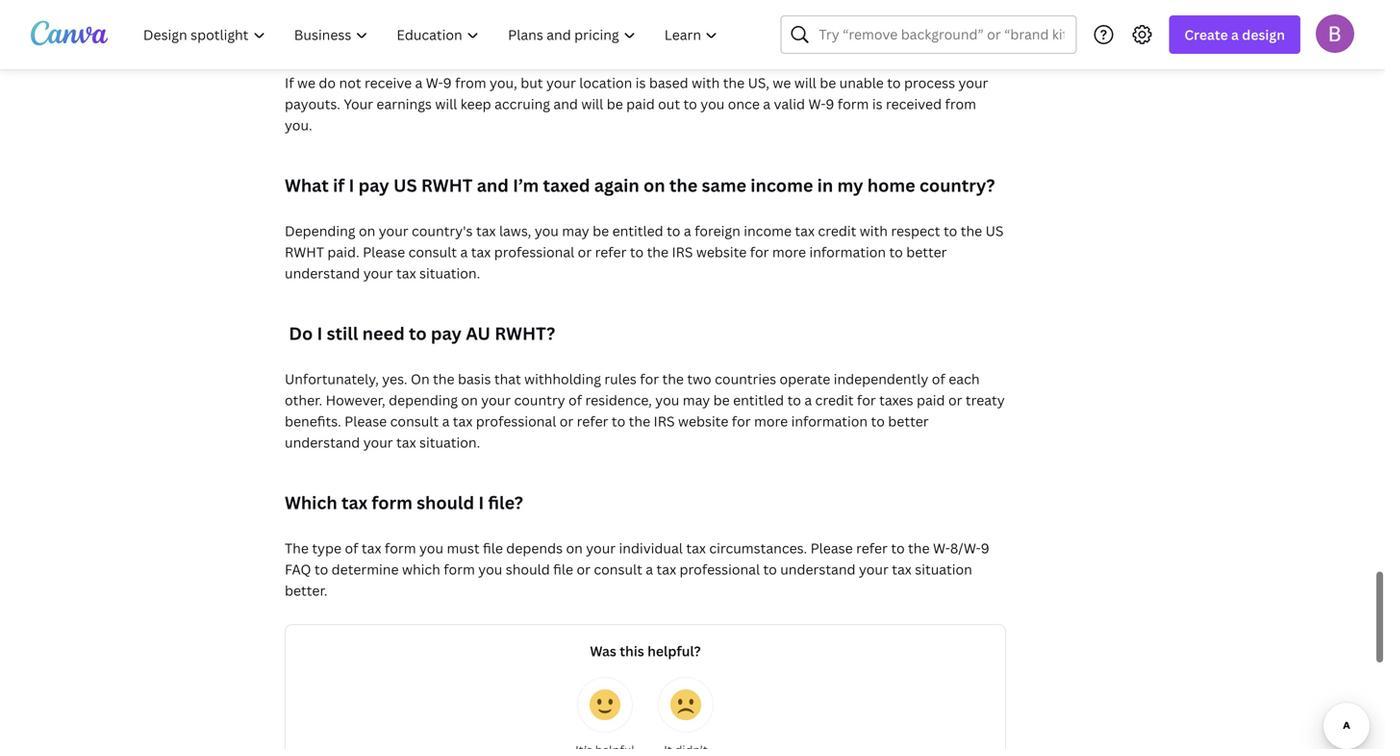 Task type: locate. For each thing, give the bounding box(es) containing it.
1 vertical spatial please
[[345, 412, 387, 431]]

pay left au
[[431, 322, 462, 346]]

consult down country's on the left of page
[[409, 243, 457, 261]]

consult inside the type of tax form you must file depends on your individual tax circumstances. please refer to the w-8/w-9 faq to determine which form you should file or consult a tax professional to understand your tax situation better.
[[594, 561, 643, 579]]

professional down circumstances.
[[680, 561, 760, 579]]

on
[[411, 370, 430, 388]]

will left keep
[[435, 95, 457, 113]]

1 horizontal spatial we
[[773, 74, 791, 92]]

accruing
[[495, 95, 550, 113]]

better
[[907, 243, 947, 261], [889, 412, 929, 431]]

1 vertical spatial 9
[[826, 95, 835, 113]]

0 vertical spatial irs
[[672, 243, 693, 261]]

and inside if we do not receive a w-9 from you, but your location is based with the us, we will be unable to process your payouts. your earnings will keep accruing and will be paid out to you once a valid w-9 form is received from you.
[[554, 95, 578, 113]]

1 vertical spatial us
[[986, 222, 1004, 240]]

0 horizontal spatial rwht
[[285, 243, 324, 261]]

1 horizontal spatial i
[[349, 174, 355, 197]]

a up earnings
[[415, 74, 423, 92]]

out
[[658, 95, 681, 113]]

on down basis
[[461, 391, 478, 410]]

be down again
[[593, 222, 609, 240]]

entitled
[[613, 222, 664, 240], [733, 391, 785, 410]]

2 vertical spatial of
[[345, 539, 359, 558]]

we up valid
[[773, 74, 791, 92]]

with right the based
[[692, 74, 720, 92]]

w- up situation
[[933, 539, 951, 558]]

2 horizontal spatial i
[[479, 491, 484, 515]]

2 situation. from the top
[[420, 434, 480, 452]]

please right paid.
[[363, 243, 405, 261]]

0 vertical spatial better
[[907, 243, 947, 261]]

of left each
[[932, 370, 946, 388]]

design
[[1243, 26, 1286, 44]]

professional down country
[[476, 412, 557, 431]]

better down the 'taxes'
[[889, 412, 929, 431]]

will down location
[[582, 95, 604, 113]]

professional inside the type of tax form you must file depends on your individual tax circumstances. please refer to the w-8/w-9 faq to determine which form you should file or consult a tax professional to understand your tax situation better.
[[680, 561, 760, 579]]

1 vertical spatial of
[[569, 391, 582, 410]]

the type of tax form you must file depends on your individual tax circumstances. please refer to the w-8/w-9 faq to determine which form you should file or consult a tax professional to understand your tax situation better.
[[285, 539, 990, 600]]

to up received
[[888, 74, 901, 92]]

0 horizontal spatial of
[[345, 539, 359, 558]]

better down respect
[[907, 243, 947, 261]]

the down 'what if i pay us rwht and i'm taxed again on the same income in my home country?'
[[647, 243, 669, 261]]

based
[[649, 74, 689, 92]]

w- up earnings
[[426, 74, 443, 92]]

1 situation. from the top
[[420, 264, 480, 282]]

create
[[1185, 26, 1229, 44]]

0 vertical spatial credit
[[818, 222, 857, 240]]

rwht
[[421, 174, 473, 197], [285, 243, 324, 261]]

the
[[285, 539, 309, 558]]

should down "depends"
[[506, 561, 550, 579]]

may
[[562, 222, 590, 240], [683, 391, 710, 410]]

0 horizontal spatial us
[[394, 174, 417, 197]]

information inside the depending on your country's tax laws, you may be entitled to a foreign income tax credit with respect to the us rwht paid. please consult a tax professional or refer to the irs website for more information to better understand your tax situation.
[[810, 243, 886, 261]]

0 horizontal spatial may
[[562, 222, 590, 240]]

1 vertical spatial entitled
[[733, 391, 785, 410]]

should
[[417, 491, 475, 515], [506, 561, 550, 579]]

to down type
[[315, 561, 328, 579]]

understand inside the depending on your country's tax laws, you may be entitled to a foreign income tax credit with respect to the us rwht paid. please consult a tax professional or refer to the irs website for more information to better understand your tax situation.
[[285, 264, 360, 282]]

rwht up country's on the left of page
[[421, 174, 473, 197]]

bob builder image
[[1317, 14, 1355, 53]]

2 horizontal spatial will
[[795, 74, 817, 92]]

you
[[701, 95, 725, 113], [535, 222, 559, 240], [656, 391, 680, 410], [420, 539, 444, 558], [479, 561, 503, 579]]

website inside the depending on your country's tax laws, you may be entitled to a foreign income tax credit with respect to the us rwht paid. please consult a tax professional or refer to the irs website for more information to better understand your tax situation.
[[697, 243, 747, 261]]

1 horizontal spatial and
[[554, 95, 578, 113]]

0 horizontal spatial entitled
[[613, 222, 664, 240]]

tax
[[476, 222, 496, 240], [795, 222, 815, 240], [471, 243, 491, 261], [397, 264, 416, 282], [453, 412, 473, 431], [397, 434, 416, 452], [342, 491, 368, 515], [362, 539, 382, 558], [687, 539, 706, 558], [657, 561, 677, 579], [892, 561, 912, 579]]

or
[[578, 243, 592, 261], [949, 391, 963, 410], [560, 412, 574, 431], [577, 561, 591, 579]]

if we do not receive a w-9 from you, but your location is based with the us, we will be unable to process your payouts. your earnings will keep accruing and will be paid out to you once a valid w-9 form is received from you.
[[285, 74, 989, 134]]

0 horizontal spatial w-
[[426, 74, 443, 92]]

0 vertical spatial file
[[483, 539, 503, 558]]

pay
[[359, 174, 390, 197], [431, 322, 462, 346]]

on right "depends"
[[566, 539, 583, 558]]

earnings
[[377, 95, 432, 113]]

must
[[447, 539, 480, 558]]

with left respect
[[860, 222, 888, 240]]

from up keep
[[455, 74, 487, 92]]

0 vertical spatial refer
[[595, 243, 627, 261]]

income
[[751, 174, 814, 197], [744, 222, 792, 240]]

1 horizontal spatial of
[[569, 391, 582, 410]]

0 vertical spatial more
[[773, 243, 807, 261]]

the up situation
[[909, 539, 930, 558]]

2 vertical spatial 9
[[981, 539, 990, 558]]

2 vertical spatial professional
[[680, 561, 760, 579]]

situation. inside unfortunately, yes. on the basis that withholding rules for the two countries operate independently of each other. however, depending on your country of residence, you may be entitled to a credit for taxes paid or treaty benefits. please consult a tax professional or refer to the irs website for more information to better understand your tax situation.
[[420, 434, 480, 452]]

1 vertical spatial rwht
[[285, 243, 324, 261]]

more
[[773, 243, 807, 261], [755, 412, 788, 431]]

1 vertical spatial credit
[[816, 391, 854, 410]]

entitled down 'what if i pay us rwht and i'm taxed again on the same income in my home country?'
[[613, 222, 664, 240]]

1 vertical spatial better
[[889, 412, 929, 431]]

to down "operate" on the right of the page
[[788, 391, 802, 410]]

website
[[697, 243, 747, 261], [678, 412, 729, 431]]

or inside the depending on your country's tax laws, you may be entitled to a foreign income tax credit with respect to the us rwht paid. please consult a tax professional or refer to the irs website for more information to better understand your tax situation.
[[578, 243, 592, 261]]

of down withholding
[[569, 391, 582, 410]]

irs inside the depending on your country's tax laws, you may be entitled to a foreign income tax credit with respect to the us rwht paid. please consult a tax professional or refer to the irs website for more information to better understand your tax situation.
[[672, 243, 693, 261]]

0 vertical spatial income
[[751, 174, 814, 197]]

w- right valid
[[809, 95, 826, 113]]

2 vertical spatial consult
[[594, 561, 643, 579]]

a down the individual at left
[[646, 561, 654, 579]]

still
[[327, 322, 358, 346]]

1 horizontal spatial rwht
[[421, 174, 473, 197]]

us down country?
[[986, 222, 1004, 240]]

rwht?
[[495, 322, 556, 346]]

and right the accruing
[[554, 95, 578, 113]]

2 vertical spatial please
[[811, 539, 853, 558]]

to down respect
[[890, 243, 903, 261]]

may down two
[[683, 391, 710, 410]]

website inside unfortunately, yes. on the basis that withholding rules for the two countries operate independently of each other. however, depending on your country of residence, you may be entitled to a credit for taxes paid or treaty benefits. please consult a tax professional or refer to the irs website for more information to better understand your tax situation.
[[678, 412, 729, 431]]

0 horizontal spatial we
[[297, 74, 316, 92]]

if
[[333, 174, 345, 197]]

we
[[297, 74, 316, 92], [773, 74, 791, 92]]

from
[[455, 74, 487, 92], [946, 95, 977, 113]]

1 vertical spatial paid
[[917, 391, 946, 410]]

unfortunately, yes. on the basis that withholding rules for the two countries operate independently of each other. however, depending on your country of residence, you may be entitled to a credit for taxes paid or treaty benefits. please consult a tax professional or refer to the irs website for more information to better understand your tax situation.
[[285, 370, 1005, 452]]

1 vertical spatial may
[[683, 391, 710, 410]]

0 vertical spatial 9
[[443, 74, 452, 92]]

refer down again
[[595, 243, 627, 261]]

information inside unfortunately, yes. on the basis that withholding rules for the two countries operate independently of each other. however, depending on your country of residence, you may be entitled to a credit for taxes paid or treaty benefits. please consult a tax professional or refer to the irs website for more information to better understand your tax situation.
[[792, 412, 868, 431]]

better inside unfortunately, yes. on the basis that withholding rules for the two countries operate independently of each other. however, depending on your country of residence, you may be entitled to a credit for taxes paid or treaty benefits. please consult a tax professional or refer to the irs website for more information to better understand your tax situation.
[[889, 412, 929, 431]]

which tax form should i file?
[[285, 491, 523, 515]]

should up must
[[417, 491, 475, 515]]

1 vertical spatial irs
[[654, 412, 675, 431]]

a inside the type of tax form you must file depends on your individual tax circumstances. please refer to the w-8/w-9 faq to determine which form you should file or consult a tax professional to understand your tax situation better.
[[646, 561, 654, 579]]

rwht down depending
[[285, 243, 324, 261]]

0 vertical spatial with
[[692, 74, 720, 92]]

😔 image
[[671, 690, 702, 721]]

the up once
[[723, 74, 745, 92]]

0 vertical spatial w-
[[426, 74, 443, 92]]

on up paid.
[[359, 222, 376, 240]]

please down 'however,'
[[345, 412, 387, 431]]

credit inside the depending on your country's tax laws, you may be entitled to a foreign income tax credit with respect to the us rwht paid. please consult a tax professional or refer to the irs website for more information to better understand your tax situation.
[[818, 222, 857, 240]]

do i still need to pay au rwht?
[[285, 322, 556, 346]]

on right again
[[644, 174, 666, 197]]

or up "was"
[[577, 561, 591, 579]]

us inside the depending on your country's tax laws, you may be entitled to a foreign income tax credit with respect to the us rwht paid. please consult a tax professional or refer to the irs website for more information to better understand your tax situation.
[[986, 222, 1004, 240]]

but
[[521, 74, 543, 92]]

i right if
[[349, 174, 355, 197]]

Try "remove background" or "brand kit" search field
[[819, 16, 1065, 53]]

1 vertical spatial from
[[946, 95, 977, 113]]

country?
[[920, 174, 996, 197]]

0 vertical spatial understand
[[285, 264, 360, 282]]

0 vertical spatial paid
[[627, 95, 655, 113]]

two
[[688, 370, 712, 388]]

refer inside the depending on your country's tax laws, you may be entitled to a foreign income tax credit with respect to the us rwht paid. please consult a tax professional or refer to the irs website for more information to better understand your tax situation.
[[595, 243, 627, 261]]

understand inside unfortunately, yes. on the basis that withholding rules for the two countries operate independently of each other. however, depending on your country of residence, you may be entitled to a credit for taxes paid or treaty benefits. please consult a tax professional or refer to the irs website for more information to better understand your tax situation.
[[285, 434, 360, 452]]

or down each
[[949, 391, 963, 410]]

i left file?
[[479, 491, 484, 515]]

paid right the 'taxes'
[[917, 391, 946, 410]]

1 vertical spatial professional
[[476, 412, 557, 431]]

1 horizontal spatial may
[[683, 391, 710, 410]]

0 vertical spatial information
[[810, 243, 886, 261]]

income inside the depending on your country's tax laws, you may be entitled to a foreign income tax credit with respect to the us rwht paid. please consult a tax professional or refer to the irs website for more information to better understand your tax situation.
[[744, 222, 792, 240]]

you right residence,
[[656, 391, 680, 410]]

consult down depending
[[390, 412, 439, 431]]

to right out
[[684, 95, 698, 113]]

professional
[[494, 243, 575, 261], [476, 412, 557, 431], [680, 561, 760, 579]]

0 vertical spatial i
[[349, 174, 355, 197]]

the down country?
[[961, 222, 983, 240]]

2 vertical spatial i
[[479, 491, 484, 515]]

2 vertical spatial w-
[[933, 539, 951, 558]]

8/w-
[[951, 539, 981, 558]]

you left once
[[701, 95, 725, 113]]

should inside the type of tax form you must file depends on your individual tax circumstances. please refer to the w-8/w-9 faq to determine which form you should file or consult a tax professional to understand your tax situation better.
[[506, 561, 550, 579]]

be down countries
[[714, 391, 730, 410]]

w- inside the type of tax form you must file depends on your individual tax circumstances. please refer to the w-8/w-9 faq to determine which form you should file or consult a tax professional to understand your tax situation better.
[[933, 539, 951, 558]]

you inside if we do not receive a w-9 from you, but your location is based with the us, we will be unable to process your payouts. your earnings will keep accruing and will be paid out to you once a valid w-9 form is received from you.
[[701, 95, 725, 113]]

🙂 image
[[590, 690, 621, 721]]

a down country's on the left of page
[[460, 243, 468, 261]]

income for tax
[[744, 222, 792, 240]]

credit inside unfortunately, yes. on the basis that withholding rules for the two countries operate independently of each other. however, depending on your country of residence, you may be entitled to a credit for taxes paid or treaty benefits. please consult a tax professional or refer to the irs website for more information to better understand your tax situation.
[[816, 391, 854, 410]]

0 vertical spatial website
[[697, 243, 747, 261]]

form
[[838, 95, 869, 113], [372, 491, 413, 515], [385, 539, 416, 558], [444, 561, 475, 579]]

or down 'taxed'
[[578, 243, 592, 261]]

foreign
[[695, 222, 741, 240]]

2 we from the left
[[773, 74, 791, 92]]

is
[[636, 74, 646, 92], [873, 95, 883, 113]]

rwht inside the depending on your country's tax laws, you may be entitled to a foreign income tax credit with respect to the us rwht paid. please consult a tax professional or refer to the irs website for more information to better understand your tax situation.
[[285, 243, 324, 261]]

w-
[[426, 74, 443, 92], [809, 95, 826, 113], [933, 539, 951, 558]]

unable
[[840, 74, 884, 92]]

information down my
[[810, 243, 886, 261]]

1 vertical spatial more
[[755, 412, 788, 431]]

1 vertical spatial consult
[[390, 412, 439, 431]]

understand down circumstances.
[[781, 561, 856, 579]]

to down circumstances.
[[764, 561, 777, 579]]

1 vertical spatial with
[[860, 222, 888, 240]]

0 horizontal spatial and
[[477, 174, 509, 197]]

on
[[644, 174, 666, 197], [359, 222, 376, 240], [461, 391, 478, 410], [566, 539, 583, 558]]

0 horizontal spatial should
[[417, 491, 475, 515]]

0 vertical spatial entitled
[[613, 222, 664, 240]]

1 horizontal spatial w-
[[809, 95, 826, 113]]

1 vertical spatial refer
[[577, 412, 609, 431]]

1 horizontal spatial pay
[[431, 322, 462, 346]]

for
[[750, 243, 769, 261], [640, 370, 659, 388], [857, 391, 876, 410], [732, 412, 751, 431]]

not
[[339, 74, 361, 92]]

0 horizontal spatial with
[[692, 74, 720, 92]]

0 vertical spatial and
[[554, 95, 578, 113]]

1 vertical spatial i
[[317, 322, 323, 346]]

1 horizontal spatial paid
[[917, 391, 946, 410]]

refer inside the type of tax form you must file depends on your individual tax circumstances. please refer to the w-8/w-9 faq to determine which form you should file or consult a tax professional to understand your tax situation better.
[[857, 539, 888, 558]]

situation. inside the depending on your country's tax laws, you may be entitled to a foreign income tax credit with respect to the us rwht paid. please consult a tax professional or refer to the irs website for more information to better understand your tax situation.
[[420, 264, 480, 282]]

income left in
[[751, 174, 814, 197]]

pay right if
[[359, 174, 390, 197]]

0 vertical spatial may
[[562, 222, 590, 240]]

1 horizontal spatial from
[[946, 95, 977, 113]]

1 horizontal spatial will
[[582, 95, 604, 113]]

9
[[443, 74, 452, 92], [826, 95, 835, 113], [981, 539, 990, 558]]

situation. down country's on the left of page
[[420, 264, 480, 282]]

with
[[692, 74, 720, 92], [860, 222, 888, 240]]

1 horizontal spatial with
[[860, 222, 888, 240]]

understand
[[285, 264, 360, 282], [285, 434, 360, 452], [781, 561, 856, 579]]

1 vertical spatial situation.
[[420, 434, 480, 452]]

situation.
[[420, 264, 480, 282], [420, 434, 480, 452]]

will up valid
[[795, 74, 817, 92]]

income right foreign
[[744, 222, 792, 240]]

2 horizontal spatial w-
[[933, 539, 951, 558]]

0 vertical spatial situation.
[[420, 264, 480, 282]]

credit
[[818, 222, 857, 240], [816, 391, 854, 410]]

1 vertical spatial understand
[[285, 434, 360, 452]]

country
[[514, 391, 566, 410]]

0 horizontal spatial i
[[317, 322, 323, 346]]

1 horizontal spatial is
[[873, 95, 883, 113]]

again
[[595, 174, 640, 197]]

yes.
[[382, 370, 408, 388]]

your down 'that' in the left of the page
[[481, 391, 511, 410]]

consult inside unfortunately, yes. on the basis that withholding rules for the two countries operate independently of each other. however, depending on your country of residence, you may be entitled to a credit for taxes paid or treaty benefits. please consult a tax professional or refer to the irs website for more information to better understand your tax situation.
[[390, 412, 439, 431]]

if
[[285, 74, 294, 92]]

1 horizontal spatial us
[[986, 222, 1004, 240]]

1 vertical spatial income
[[744, 222, 792, 240]]

you up which
[[420, 539, 444, 558]]

2 horizontal spatial 9
[[981, 539, 990, 558]]

a down "operate" on the right of the page
[[805, 391, 812, 410]]

income for in
[[751, 174, 814, 197]]

from down process
[[946, 95, 977, 113]]

to left 8/w-
[[891, 539, 905, 558]]

irs
[[672, 243, 693, 261], [654, 412, 675, 431]]

helpful?
[[648, 642, 701, 661]]

other.
[[285, 391, 323, 410]]

refer
[[595, 243, 627, 261], [577, 412, 609, 431], [857, 539, 888, 558]]

is left the based
[[636, 74, 646, 92]]

a left design
[[1232, 26, 1240, 44]]

i right do
[[317, 322, 323, 346]]

paid left out
[[627, 95, 655, 113]]

your
[[547, 74, 576, 92], [959, 74, 989, 92], [379, 222, 409, 240], [364, 264, 393, 282], [481, 391, 511, 410], [364, 434, 393, 452], [586, 539, 616, 558], [859, 561, 889, 579]]

1 horizontal spatial file
[[554, 561, 574, 579]]

be inside the depending on your country's tax laws, you may be entitled to a foreign income tax credit with respect to the us rwht paid. please consult a tax professional or refer to the irs website for more information to better understand your tax situation.
[[593, 222, 609, 240]]

on inside unfortunately, yes. on the basis that withholding rules for the two countries operate independently of each other. however, depending on your country of residence, you may be entitled to a credit for taxes paid or treaty benefits. please consult a tax professional or refer to the irs website for more information to better understand your tax situation.
[[461, 391, 478, 410]]

what if i pay us rwht and i'm taxed again on the same income in my home country?
[[285, 174, 996, 197]]

the
[[723, 74, 745, 92], [670, 174, 698, 197], [961, 222, 983, 240], [647, 243, 669, 261], [433, 370, 455, 388], [663, 370, 684, 388], [629, 412, 651, 431], [909, 539, 930, 558]]

you right the laws,
[[535, 222, 559, 240]]

1 vertical spatial file
[[554, 561, 574, 579]]

0 horizontal spatial from
[[455, 74, 487, 92]]

file?
[[488, 491, 523, 515]]

we right 'if'
[[297, 74, 316, 92]]

1 horizontal spatial entitled
[[733, 391, 785, 410]]

0 vertical spatial please
[[363, 243, 405, 261]]

0 horizontal spatial paid
[[627, 95, 655, 113]]

1 vertical spatial w-
[[809, 95, 826, 113]]

2 horizontal spatial of
[[932, 370, 946, 388]]

receive
[[365, 74, 412, 92]]

received
[[886, 95, 942, 113]]

0 vertical spatial us
[[394, 174, 417, 197]]

1 vertical spatial information
[[792, 412, 868, 431]]

understand down paid.
[[285, 264, 360, 282]]

your down 'however,'
[[364, 434, 393, 452]]

2 vertical spatial understand
[[781, 561, 856, 579]]

2 vertical spatial refer
[[857, 539, 888, 558]]

keep
[[461, 95, 491, 113]]

file right must
[[483, 539, 503, 558]]

and
[[554, 95, 578, 113], [477, 174, 509, 197]]

0 vertical spatial consult
[[409, 243, 457, 261]]

of right type
[[345, 539, 359, 558]]

1 vertical spatial website
[[678, 412, 729, 431]]



Task type: vqa. For each thing, say whether or not it's contained in the screenshot.
193
no



Task type: describe. For each thing, give the bounding box(es) containing it.
consult inside the depending on your country's tax laws, you may be entitled to a foreign income tax credit with respect to the us rwht paid. please consult a tax professional or refer to the irs website for more information to better understand your tax situation.
[[409, 243, 457, 261]]

rules
[[605, 370, 637, 388]]

was this helpful?
[[590, 642, 701, 661]]

location
[[580, 74, 633, 92]]

taxes
[[880, 391, 914, 410]]

which
[[402, 561, 441, 579]]

your up need
[[364, 264, 393, 282]]

professional inside unfortunately, yes. on the basis that withholding rules for the two countries operate independently of each other. however, depending on your country of residence, you may be entitled to a credit for taxes paid or treaty benefits. please consult a tax professional or refer to the irs website for more information to better understand your tax situation.
[[476, 412, 557, 431]]

your right process
[[959, 74, 989, 92]]

better.
[[285, 582, 328, 600]]

or down country
[[560, 412, 574, 431]]

1 horizontal spatial 9
[[826, 95, 835, 113]]

9 inside the type of tax form you must file depends on your individual tax circumstances. please refer to the w-8/w-9 faq to determine which form you should file or consult a tax professional to understand your tax situation better.
[[981, 539, 990, 558]]

on inside the depending on your country's tax laws, you may be entitled to a foreign income tax credit with respect to the us rwht paid. please consult a tax professional or refer to the irs website for more information to better understand your tax situation.
[[359, 222, 376, 240]]

was
[[590, 642, 617, 661]]

paid inside if we do not receive a w-9 from you, but your location is based with the us, we will be unable to process your payouts. your earnings will keep accruing and will be paid out to you once a valid w-9 form is received from you.
[[627, 95, 655, 113]]

0 horizontal spatial 9
[[443, 74, 452, 92]]

depends
[[507, 539, 563, 558]]

paid inside unfortunately, yes. on the basis that withholding rules for the two countries operate independently of each other. however, depending on your country of residence, you may be entitled to a credit for taxes paid or treaty benefits. please consult a tax professional or refer to the irs website for more information to better understand your tax situation.
[[917, 391, 946, 410]]

however,
[[326, 391, 386, 410]]

0 horizontal spatial is
[[636, 74, 646, 92]]

payouts.
[[285, 95, 341, 113]]

depending on your country's tax laws, you may be entitled to a foreign income tax credit with respect to the us rwht paid. please consult a tax professional or refer to the irs website for more information to better understand your tax situation.
[[285, 222, 1004, 282]]

your left situation
[[859, 561, 889, 579]]

with inside if we do not receive a w-9 from you, but your location is based with the us, we will be unable to process your payouts. your earnings will keep accruing and will be paid out to you once a valid w-9 form is received from you.
[[692, 74, 720, 92]]

entitled inside unfortunately, yes. on the basis that withholding rules for the two countries operate independently of each other. however, depending on your country of residence, you may be entitled to a credit for taxes paid or treaty benefits. please consult a tax professional or refer to the irs website for more information to better understand your tax situation.
[[733, 391, 785, 410]]

understand inside the type of tax form you must file depends on your individual tax circumstances. please refer to the w-8/w-9 faq to determine which form you should file or consult a tax professional to understand your tax situation better.
[[781, 561, 856, 579]]

countries
[[715, 370, 777, 388]]

be inside unfortunately, yes. on the basis that withholding rules for the two countries operate independently of each other. however, depending on your country of residence, you may be entitled to a credit for taxes paid or treaty benefits. please consult a tax professional or refer to the irs website for more information to better understand your tax situation.
[[714, 391, 730, 410]]

respect
[[892, 222, 941, 240]]

form inside if we do not receive a w-9 from you, but your location is based with the us, we will be unable to process your payouts. your earnings will keep accruing and will be paid out to you once a valid w-9 form is received from you.
[[838, 95, 869, 113]]

valid
[[774, 95, 806, 113]]

home
[[868, 174, 916, 197]]

circumstances.
[[710, 539, 808, 558]]

which
[[285, 491, 338, 515]]

what
[[285, 174, 329, 197]]

in
[[818, 174, 834, 197]]

faq
[[285, 561, 311, 579]]

the left two
[[663, 370, 684, 388]]

need
[[363, 322, 405, 346]]

entitled inside the depending on your country's tax laws, you may be entitled to a foreign income tax credit with respect to the us rwht paid. please consult a tax professional or refer to the irs website for more information to better understand your tax situation.
[[613, 222, 664, 240]]

to down 'what if i pay us rwht and i'm taxed again on the same income in my home country?'
[[630, 243, 644, 261]]

that
[[495, 370, 521, 388]]

0 horizontal spatial will
[[435, 95, 457, 113]]

form up determine on the left of the page
[[372, 491, 413, 515]]

of inside the type of tax form you must file depends on your individual tax circumstances. please refer to the w-8/w-9 faq to determine which form you should file or consult a tax professional to understand your tax situation better.
[[345, 539, 359, 558]]

top level navigation element
[[131, 15, 735, 54]]

to right need
[[409, 322, 427, 346]]

form down must
[[444, 561, 475, 579]]

your
[[344, 95, 373, 113]]

treaty
[[966, 391, 1005, 410]]

may inside unfortunately, yes. on the basis that withholding rules for the two countries operate independently of each other. however, depending on your country of residence, you may be entitled to a credit for taxes paid or treaty benefits. please consult a tax professional or refer to the irs website for more information to better understand your tax situation.
[[683, 391, 710, 410]]

the down residence,
[[629, 412, 651, 431]]

may inside the depending on your country's tax laws, you may be entitled to a foreign income tax credit with respect to the us rwht paid. please consult a tax professional or refer to the irs website for more information to better understand your tax situation.
[[562, 222, 590, 240]]

operate
[[780, 370, 831, 388]]

you inside the depending on your country's tax laws, you may be entitled to a foreign income tax credit with respect to the us rwht paid. please consult a tax professional or refer to the irs website for more information to better understand your tax situation.
[[535, 222, 559, 240]]

au
[[466, 322, 491, 346]]

the inside the type of tax form you must file depends on your individual tax circumstances. please refer to the w-8/w-9 faq to determine which form you should file or consult a tax professional to understand your tax situation better.
[[909, 539, 930, 558]]

us,
[[748, 74, 770, 92]]

to right respect
[[944, 222, 958, 240]]

more inside the depending on your country's tax laws, you may be entitled to a foreign income tax credit with respect to the us rwht paid. please consult a tax professional or refer to the irs website for more information to better understand your tax situation.
[[773, 243, 807, 261]]

a inside dropdown button
[[1232, 26, 1240, 44]]

unfortunately,
[[285, 370, 379, 388]]

professional inside the depending on your country's tax laws, you may be entitled to a foreign income tax credit with respect to the us rwht paid. please consult a tax professional or refer to the irs website for more information to better understand your tax situation.
[[494, 243, 575, 261]]

country's
[[412, 222, 473, 240]]

please inside the type of tax form you must file depends on your individual tax circumstances. please refer to the w-8/w-9 faq to determine which form you should file or consult a tax professional to understand your tax situation better.
[[811, 539, 853, 558]]

your left country's on the left of page
[[379, 222, 409, 240]]

with inside the depending on your country's tax laws, you may be entitled to a foreign income tax credit with respect to the us rwht paid. please consult a tax professional or refer to the irs website for more information to better understand your tax situation.
[[860, 222, 888, 240]]

irs inside unfortunately, yes. on the basis that withholding rules for the two countries operate independently of each other. however, depending on your country of residence, you may be entitled to a credit for taxes paid or treaty benefits. please consult a tax professional or refer to the irs website for more information to better understand your tax situation.
[[654, 412, 675, 431]]

you,
[[490, 74, 518, 92]]

refer inside unfortunately, yes. on the basis that withholding rules for the two countries operate independently of each other. however, depending on your country of residence, you may be entitled to a credit for taxes paid or treaty benefits. please consult a tax professional or refer to the irs website for more information to better understand your tax situation.
[[577, 412, 609, 431]]

for inside the depending on your country's tax laws, you may be entitled to a foreign income tax credit with respect to the us rwht paid. please consult a tax professional or refer to the irs website for more information to better understand your tax situation.
[[750, 243, 769, 261]]

the left same
[[670, 174, 698, 197]]

1 we from the left
[[297, 74, 316, 92]]

the inside if we do not receive a w-9 from you, but your location is based with the us, we will be unable to process your payouts. your earnings will keep accruing and will be paid out to you once a valid w-9 form is received from you.
[[723, 74, 745, 92]]

1 vertical spatial is
[[873, 95, 883, 113]]

0 horizontal spatial file
[[483, 539, 503, 558]]

or inside the type of tax form you must file depends on your individual tax circumstances. please refer to the w-8/w-9 faq to determine which form you should file or consult a tax professional to understand your tax situation better.
[[577, 561, 591, 579]]

depending
[[285, 222, 356, 240]]

0 vertical spatial from
[[455, 74, 487, 92]]

on inside the type of tax form you must file depends on your individual tax circumstances. please refer to the w-8/w-9 faq to determine which form you should file or consult a tax professional to understand your tax situation better.
[[566, 539, 583, 558]]

0 horizontal spatial pay
[[359, 174, 390, 197]]

to left foreign
[[667, 222, 681, 240]]

same
[[702, 174, 747, 197]]

please inside the depending on your country's tax laws, you may be entitled to a foreign income tax credit with respect to the us rwht paid. please consult a tax professional or refer to the irs website for more information to better understand your tax situation.
[[363, 243, 405, 261]]

please inside unfortunately, yes. on the basis that withholding rules for the two countries operate independently of each other. however, depending on your country of residence, you may be entitled to a credit for taxes paid or treaty benefits. please consult a tax professional or refer to the irs website for more information to better understand your tax situation.
[[345, 412, 387, 431]]

you.
[[285, 116, 313, 134]]

residence,
[[586, 391, 652, 410]]

more inside unfortunately, yes. on the basis that withholding rules for the two countries operate independently of each other. however, depending on your country of residence, you may be entitled to a credit for taxes paid or treaty benefits. please consult a tax professional or refer to the irs website for more information to better understand your tax situation.
[[755, 412, 788, 431]]

basis
[[458, 370, 491, 388]]

create a design
[[1185, 26, 1286, 44]]

withholding
[[525, 370, 601, 388]]

be down location
[[607, 95, 623, 113]]

1 vertical spatial pay
[[431, 322, 462, 346]]

better inside the depending on your country's tax laws, you may be entitled to a foreign income tax credit with respect to the us rwht paid. please consult a tax professional or refer to the irs website for more information to better understand your tax situation.
[[907, 243, 947, 261]]

be left unable
[[820, 74, 837, 92]]

my
[[838, 174, 864, 197]]

your left the individual at left
[[586, 539, 616, 558]]

form up which
[[385, 539, 416, 558]]

depending
[[389, 391, 458, 410]]

you down must
[[479, 561, 503, 579]]

do
[[319, 74, 336, 92]]

your right but
[[547, 74, 576, 92]]

a down us, on the right of the page
[[763, 95, 771, 113]]

1 vertical spatial and
[[477, 174, 509, 197]]

a left foreign
[[684, 222, 692, 240]]

process
[[905, 74, 956, 92]]

i'm
[[513, 174, 539, 197]]

each
[[949, 370, 980, 388]]

do
[[289, 322, 313, 346]]

a down depending
[[442, 412, 450, 431]]

determine
[[332, 561, 399, 579]]

to down residence,
[[612, 412, 626, 431]]

taxed
[[543, 174, 590, 197]]

paid.
[[328, 243, 360, 261]]

0 vertical spatial should
[[417, 491, 475, 515]]

individual
[[619, 539, 683, 558]]

independently
[[834, 370, 929, 388]]

0 vertical spatial rwht
[[421, 174, 473, 197]]

this
[[620, 642, 645, 661]]

situation
[[915, 561, 973, 579]]

you inside unfortunately, yes. on the basis that withholding rules for the two countries operate independently of each other. however, depending on your country of residence, you may be entitled to a credit for taxes paid or treaty benefits. please consult a tax professional or refer to the irs website for more information to better understand your tax situation.
[[656, 391, 680, 410]]

to down the 'taxes'
[[872, 412, 885, 431]]

type
[[312, 539, 342, 558]]

laws,
[[499, 222, 532, 240]]

0 vertical spatial of
[[932, 370, 946, 388]]

once
[[728, 95, 760, 113]]

create a design button
[[1170, 15, 1301, 54]]

benefits.
[[285, 412, 341, 431]]

the right on in the left of the page
[[433, 370, 455, 388]]



